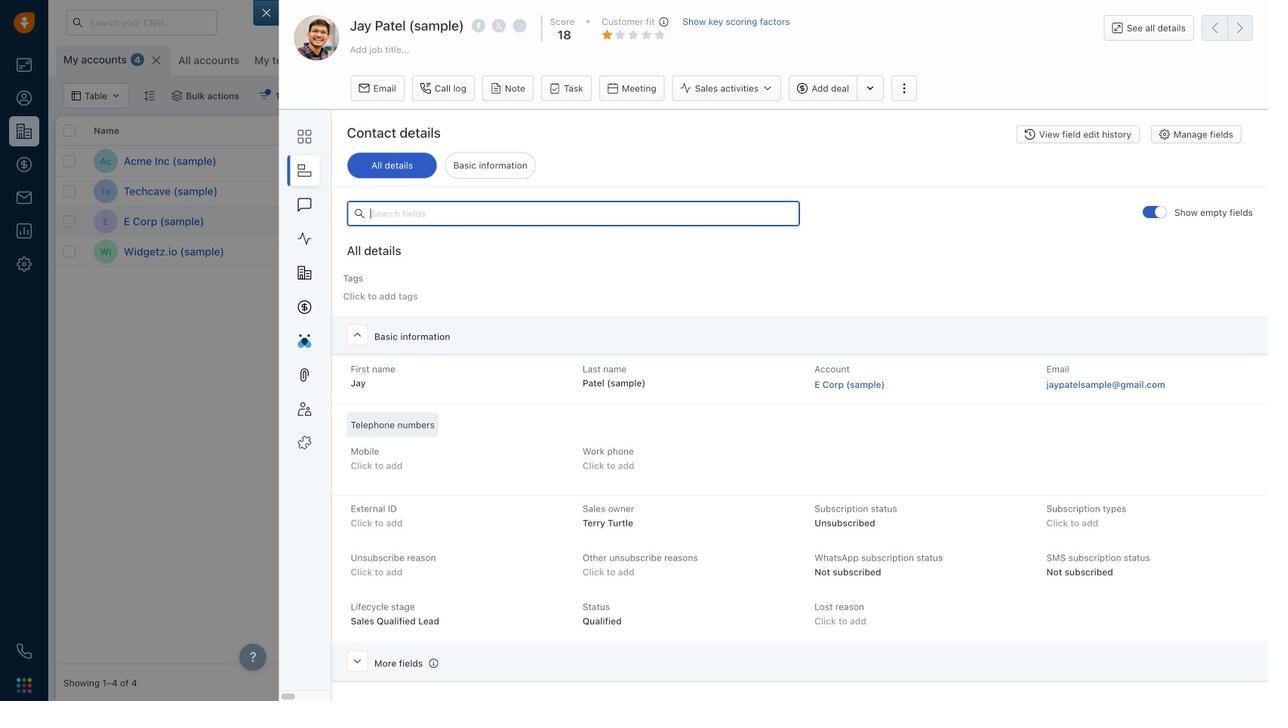 Task type: describe. For each thing, give the bounding box(es) containing it.
l image
[[396, 149, 421, 173]]

1 horizontal spatial container_wx8msf4aqz5i3rn1 image
[[259, 91, 269, 101]]

container_wx8msf4aqz5i3rn1 image
[[739, 216, 750, 227]]

j image
[[396, 210, 421, 234]]

1 row group from the left
[[56, 146, 388, 267]]

j image
[[396, 240, 421, 264]]

s image
[[396, 179, 421, 203]]

2 horizontal spatial container_wx8msf4aqz5i3rn1 image
[[739, 186, 750, 197]]

freshworks switcher image
[[17, 678, 32, 693]]



Task type: locate. For each thing, give the bounding box(es) containing it.
2 row group from the left
[[388, 146, 1261, 267]]

cell
[[615, 146, 728, 176], [728, 146, 841, 176], [841, 146, 954, 176], [954, 146, 1068, 176], [1068, 146, 1181, 176], [1181, 146, 1261, 176], [1181, 177, 1261, 206], [841, 207, 954, 236], [954, 207, 1068, 236], [1181, 207, 1261, 236], [501, 237, 615, 267], [615, 237, 728, 267], [728, 237, 841, 267], [841, 237, 954, 267], [954, 237, 1068, 267], [1068, 237, 1181, 267], [1181, 237, 1261, 267]]

row group
[[56, 146, 388, 267], [388, 146, 1261, 267]]

phone image
[[17, 644, 32, 659]]

dialog
[[253, 0, 1268, 701]]

Search your CRM... text field
[[66, 10, 217, 35]]

container_wx8msf4aqz5i3rn1 image
[[172, 91, 182, 101], [259, 91, 269, 101], [739, 186, 750, 197]]

phone element
[[9, 636, 39, 667]]

0 horizontal spatial container_wx8msf4aqz5i3rn1 image
[[172, 91, 182, 101]]

press space to select this row. row
[[56, 146, 388, 177], [388, 146, 1261, 177], [56, 177, 388, 207], [388, 177, 1261, 207], [56, 207, 388, 237], [388, 207, 1261, 237], [56, 237, 388, 267], [388, 237, 1261, 267]]

send email image
[[1127, 18, 1138, 28]]

grid
[[56, 115, 1261, 665]]

row
[[56, 116, 388, 146]]

Search fields text field
[[347, 201, 800, 226]]



Task type: vqa. For each thing, say whether or not it's contained in the screenshot.
bottommost "cell"
no



